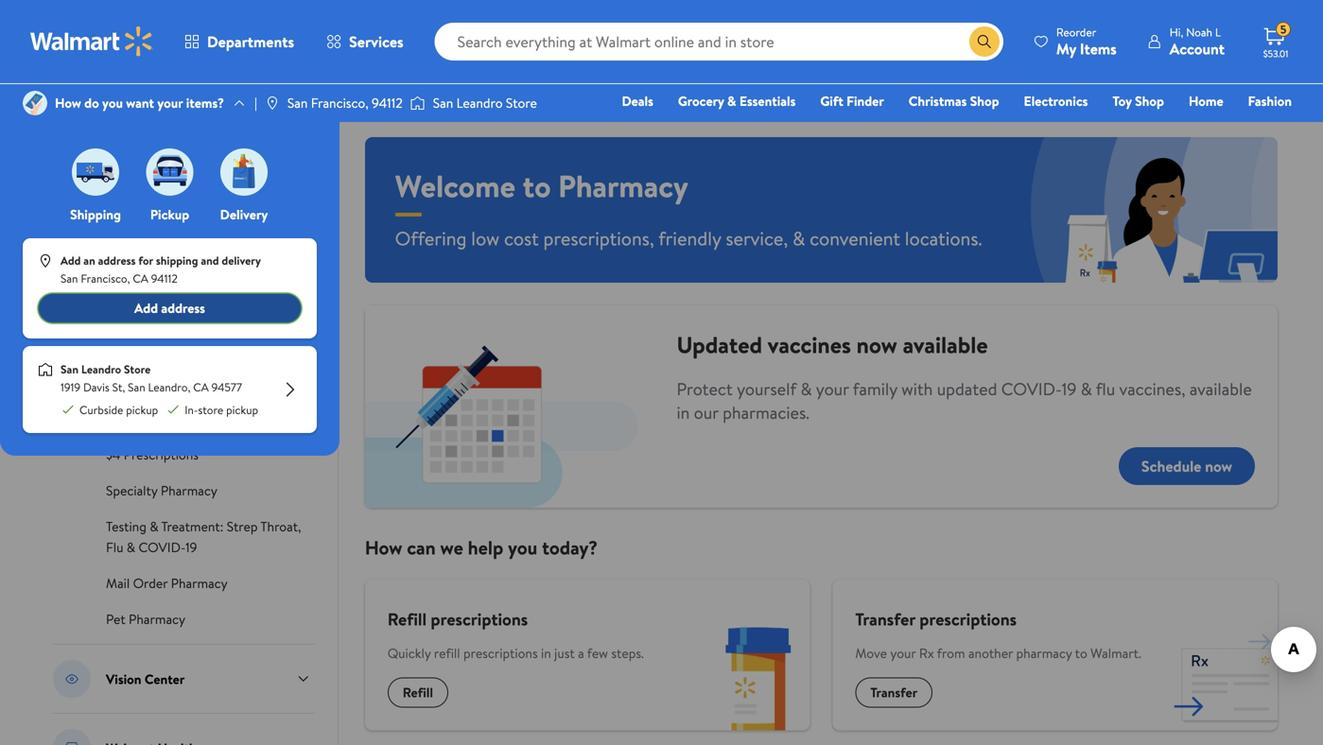 Task type: describe. For each thing, give the bounding box(es) containing it.
for
[[138, 253, 153, 269]]

updated
[[677, 329, 763, 361]]

flu
[[1096, 377, 1116, 401]]

transfer prescriptions
[[106, 338, 230, 356]]

essentials
[[740, 92, 796, 110]]

1919
[[61, 379, 80, 396]]

walmart+
[[1236, 118, 1292, 137]]

francisco, inside add an address for shipping and delivery san francisco, ca 94112
[[81, 271, 130, 287]]

1 horizontal spatial a
[[578, 644, 584, 663]]

refill prescriptions link
[[106, 300, 214, 321]]

deals
[[622, 92, 654, 110]]

 image for shipping
[[72, 149, 119, 196]]

add address button
[[38, 293, 302, 324]]

curbside
[[79, 402, 123, 418]]

address inside 'button'
[[161, 299, 205, 317]]

transfer prescriptions
[[856, 608, 1017, 631]]

treatment:
[[161, 517, 224, 536]]

san francisco, 94112
[[287, 94, 403, 112]]

an
[[84, 253, 95, 269]]

0 vertical spatial francisco,
[[311, 94, 369, 112]]

reorder
[[1056, 24, 1097, 40]]

2 pickup from the left
[[226, 402, 258, 418]]

0 vertical spatial a
[[134, 410, 140, 428]]

vaccines,
[[1120, 377, 1186, 401]]

transfer prescriptions. move your rx from another pharmacy to walmart. transfer. image
[[1174, 627, 1278, 731]]

and
[[201, 253, 219, 269]]

registry
[[1074, 118, 1123, 137]]

delivery
[[222, 253, 261, 269]]

1 vertical spatial home
[[106, 266, 141, 284]]

schedule now
[[1142, 456, 1233, 477]]

l
[[1215, 24, 1221, 40]]

transfer inside button
[[871, 683, 918, 702]]

how for how can we help you today?
[[365, 534, 402, 561]]

94577
[[211, 379, 242, 396]]

convenient
[[810, 225, 901, 252]]

today?
[[542, 534, 598, 561]]

shipping
[[156, 253, 198, 269]]

welcome
[[395, 165, 515, 207]]

0 horizontal spatial to
[[523, 165, 551, 207]]

pet
[[106, 610, 125, 629]]

christmas shop link
[[900, 91, 1008, 111]]

protect
[[677, 377, 733, 401]]

prescriptions for refill prescriptions
[[139, 302, 214, 320]]

can
[[407, 534, 436, 561]]

toy shop link
[[1104, 91, 1173, 111]]

add for add address
[[134, 299, 158, 317]]

quickly refill prescriptions in just a few steps.
[[388, 644, 644, 663]]

ca inside add an address for shipping and delivery san francisco, ca 94112
[[133, 271, 148, 287]]

schedule now button
[[1119, 447, 1255, 485]]

vaccines link
[[106, 372, 156, 393]]

shipping button
[[68, 144, 123, 224]]

$4 prescriptions link
[[106, 444, 199, 464]]

search icon image
[[977, 34, 992, 49]]

refill for prescriptions
[[388, 608, 427, 631]]

in-store pickup
[[185, 402, 258, 418]]

fashion gift cards
[[990, 92, 1292, 137]]

our
[[694, 401, 719, 425]]

pet pharmacy link
[[106, 608, 185, 629]]

transfer for prescriptions
[[106, 338, 152, 356]]

find
[[106, 410, 131, 428]]

grocery
[[678, 92, 724, 110]]

low
[[471, 225, 500, 252]]

1 vertical spatial you
[[508, 534, 538, 561]]

gift cards link
[[982, 117, 1058, 138]]

shop for toy shop
[[1135, 92, 1164, 110]]

prescriptions for refill prescriptions
[[431, 608, 528, 631]]

refill prescriptions. quickly refill medications in just a few steps. refill. image
[[706, 627, 810, 731]]

updated
[[937, 377, 997, 401]]

Search search field
[[435, 23, 1004, 61]]

yourself
[[737, 377, 797, 401]]

vaccines
[[106, 374, 156, 392]]

shop for christmas shop
[[970, 92, 999, 110]]

refill prescriptions
[[388, 608, 528, 631]]

0 horizontal spatial pharmacy
[[143, 410, 200, 428]]

store
[[198, 402, 223, 418]]

pharmacy image
[[53, 211, 91, 249]]

with
[[902, 377, 933, 401]]

one
[[1147, 118, 1176, 137]]

cost
[[504, 225, 539, 252]]

pharmacy up for
[[106, 221, 163, 239]]

add address
[[134, 299, 205, 317]]

home inside home link
[[1189, 92, 1224, 110]]

& right grocery at the right of the page
[[727, 92, 736, 110]]

departments button
[[168, 19, 310, 64]]

pharmacies.
[[723, 401, 810, 425]]

refill inside button
[[403, 683, 433, 702]]

refill button
[[388, 678, 448, 708]]

gift inside fashion gift cards
[[990, 118, 1013, 137]]

 image for how do you want your items?
[[23, 91, 47, 115]]

testing
[[106, 517, 147, 536]]

move your rx from another pharmacy to walmart.
[[856, 644, 1142, 663]]

just
[[554, 644, 575, 663]]

christmas
[[909, 92, 967, 110]]

store for san leandro store 1919 davis st, san leandro, ca 94577
[[124, 361, 151, 378]]

throat,
[[261, 517, 301, 536]]

help
[[468, 534, 504, 561]]

transfer button
[[856, 678, 933, 708]]

prescriptions for transfer prescriptions
[[155, 338, 230, 356]]

offering
[[395, 225, 467, 252]]

transfer for prescriptions
[[856, 608, 916, 631]]

1 horizontal spatial home link
[[1180, 91, 1232, 111]]

delivery button
[[217, 144, 271, 224]]

strep
[[227, 517, 258, 536]]

offering low cost prescriptions, friendly service, & convenient locations.
[[395, 225, 982, 252]]

|
[[254, 94, 257, 112]]

5
[[1281, 21, 1287, 38]]

& right flu at the bottom left of page
[[127, 538, 135, 557]]

san right st,
[[128, 379, 145, 396]]

deals link
[[613, 91, 662, 111]]

friendly
[[659, 225, 721, 252]]

hi,
[[1170, 24, 1184, 40]]

available inside protect yourself & your family with updated covid-19 & flu vaccines, available in our pharmacies.
[[1190, 377, 1252, 401]]



Task type: locate. For each thing, give the bounding box(es) containing it.
 image for san leandro store
[[410, 94, 425, 113]]

covid- inside protect yourself & your family with updated covid-19 & flu vaccines, available in our pharmacies.
[[1002, 377, 1062, 401]]

transfer down move
[[871, 683, 918, 702]]

in left just
[[541, 644, 551, 663]]

1 vertical spatial ca
[[193, 379, 209, 396]]

 image left do at the left top of page
[[23, 91, 47, 115]]

vaccines
[[768, 329, 851, 361]]

add left an
[[61, 253, 81, 269]]

pharmacy up prescriptions,
[[558, 165, 689, 207]]

0 vertical spatial store
[[506, 94, 537, 112]]

shop right toy
[[1135, 92, 1164, 110]]

94112 down services
[[372, 94, 403, 112]]

home link
[[1180, 91, 1232, 111], [106, 264, 141, 285]]

how can we help you today?
[[365, 534, 598, 561]]

1 pickup from the left
[[126, 402, 158, 418]]

0 horizontal spatial add
[[61, 253, 81, 269]]

covid- for &
[[139, 538, 186, 557]]

1 vertical spatial transfer
[[856, 608, 916, 631]]

0 vertical spatial to
[[523, 165, 551, 207]]

vision center
[[106, 670, 185, 688]]

 image left san leandro store
[[410, 94, 425, 113]]

0 horizontal spatial gift
[[820, 92, 844, 110]]

& right testing
[[150, 517, 158, 536]]

san down pharmacy image on the left top of the page
[[61, 271, 78, 287]]

san for san leandro store 1919 davis st, san leandro, ca 94577
[[61, 361, 78, 378]]

0 horizontal spatial 94112
[[151, 271, 178, 287]]

$4
[[106, 446, 121, 464]]

1 vertical spatial gift
[[990, 118, 1013, 137]]

leandro,
[[148, 379, 190, 396]]

1 shop from the left
[[970, 92, 999, 110]]

0 horizontal spatial now
[[857, 329, 898, 361]]

prescriptions for $4 prescriptions
[[124, 446, 199, 464]]

san for san francisco, 94112
[[287, 94, 308, 112]]

we
[[440, 534, 463, 561]]

ca up in-
[[193, 379, 209, 396]]

0 horizontal spatial how
[[55, 94, 81, 112]]

1 vertical spatial 19
[[186, 538, 197, 557]]

add down add an address for shipping and delivery san francisco, ca 94112
[[134, 299, 158, 317]]

 image
[[23, 91, 47, 115], [410, 94, 425, 113], [265, 96, 280, 111], [72, 149, 119, 196], [146, 149, 193, 196], [220, 149, 268, 196], [38, 254, 53, 269]]

1 vertical spatial refill
[[388, 608, 427, 631]]

2 vertical spatial refill
[[403, 683, 433, 702]]

add for add an address for shipping and delivery san francisco, ca 94112
[[61, 253, 81, 269]]

how left can
[[365, 534, 402, 561]]

vision center image
[[53, 660, 91, 698]]

in left our
[[677, 401, 690, 425]]

now inside schedule now button
[[1205, 456, 1233, 477]]

departments
[[207, 31, 294, 52]]

0 vertical spatial you
[[102, 94, 123, 112]]

& right the "service,"
[[793, 225, 805, 252]]

1 vertical spatial covid-
[[139, 538, 186, 557]]

gift left finder
[[820, 92, 844, 110]]

0 horizontal spatial you
[[102, 94, 123, 112]]

1 horizontal spatial shop
[[1135, 92, 1164, 110]]

 image for delivery
[[220, 149, 268, 196]]

1 horizontal spatial you
[[508, 534, 538, 561]]

prescriptions down add address 'button' on the top
[[155, 338, 230, 356]]

do
[[84, 94, 99, 112]]

walmart health image
[[53, 729, 91, 745]]

1 vertical spatial home link
[[106, 264, 141, 285]]

find a pharmacy
[[106, 410, 200, 428]]

0 horizontal spatial store
[[124, 361, 151, 378]]

flu
[[106, 538, 123, 557]]

family
[[853, 377, 898, 401]]

a right just
[[578, 644, 584, 663]]

few
[[587, 644, 608, 663]]

store inside san leandro store 1919 davis st, san leandro, ca 94577
[[124, 361, 151, 378]]

0 horizontal spatial in
[[541, 644, 551, 663]]

1 vertical spatial francisco,
[[81, 271, 130, 287]]

0 horizontal spatial covid-
[[139, 538, 186, 557]]

refill
[[106, 302, 136, 320], [388, 608, 427, 631], [403, 683, 433, 702]]

1 horizontal spatial your
[[816, 377, 849, 401]]

1 horizontal spatial available
[[1190, 377, 1252, 401]]

san for san leandro store
[[433, 94, 453, 112]]

0 vertical spatial address
[[98, 253, 136, 269]]

store up 'welcome to pharmacy'
[[506, 94, 537, 112]]

1 horizontal spatial address
[[161, 299, 205, 317]]

store for san leandro store
[[506, 94, 537, 112]]

a right find
[[134, 410, 140, 428]]

francisco, down services popup button
[[311, 94, 369, 112]]

1 horizontal spatial covid-
[[1002, 377, 1062, 401]]

health & wellness
[[49, 145, 183, 168]]

locations.
[[905, 225, 982, 252]]

0 vertical spatial home
[[1189, 92, 1224, 110]]

pharmacy down leandro,
[[143, 410, 200, 428]]

0 horizontal spatial home
[[106, 266, 141, 284]]

1 vertical spatial pharmacy
[[1016, 644, 1072, 663]]

 image right |
[[265, 96, 280, 111]]

19 for &
[[186, 538, 197, 557]]

available right vaccines,
[[1190, 377, 1252, 401]]

transfer prescriptions link
[[106, 336, 230, 357]]

to left walmart.
[[1075, 644, 1088, 663]]

0 vertical spatial ca
[[133, 271, 148, 287]]

pet pharmacy
[[106, 610, 185, 629]]

now right schedule
[[1205, 456, 1233, 477]]

0 vertical spatial your
[[157, 94, 183, 112]]

account
[[1170, 38, 1225, 59]]

0 vertical spatial prescriptions
[[139, 302, 214, 320]]

debit
[[1179, 118, 1211, 137]]

19 for updated
[[1062, 377, 1077, 401]]

0 vertical spatial available
[[903, 329, 988, 361]]

 image for pickup
[[146, 149, 193, 196]]

my
[[1056, 38, 1077, 59]]

specialty
[[106, 481, 158, 500]]

san leandro store 1919 davis st, san leandro, ca 94577
[[61, 361, 242, 396]]

address inside add an address for shipping and delivery san francisco, ca 94112
[[98, 253, 136, 269]]

prescriptions right refill
[[464, 644, 538, 663]]

transfer up vaccines link
[[106, 338, 152, 356]]

items?
[[186, 94, 224, 112]]

prescriptions up refill
[[431, 608, 528, 631]]

1 vertical spatial 94112
[[151, 271, 178, 287]]

2 vertical spatial your
[[890, 644, 916, 663]]

pharmacy down order
[[129, 610, 185, 629]]

1 vertical spatial your
[[816, 377, 849, 401]]

1 vertical spatial store
[[124, 361, 151, 378]]

address right an
[[98, 253, 136, 269]]

how left do at the left top of page
[[55, 94, 81, 112]]

1 vertical spatial add
[[134, 299, 158, 317]]

0 horizontal spatial address
[[98, 253, 136, 269]]

1 horizontal spatial gift
[[990, 118, 1013, 137]]

0 vertical spatial leandro
[[457, 94, 503, 112]]

pickup
[[150, 205, 189, 224]]

 image inside delivery button
[[220, 149, 268, 196]]

refill for prescriptions
[[106, 302, 136, 320]]

0 horizontal spatial shop
[[970, 92, 999, 110]]

hi, noah l account
[[1170, 24, 1225, 59]]

san up 1919
[[61, 361, 78, 378]]

in inside protect yourself & your family with updated covid-19 & flu vaccines, available in our pharmacies.
[[677, 401, 690, 425]]

a
[[134, 410, 140, 428], [578, 644, 584, 663]]

covid- right updated
[[1002, 377, 1062, 401]]

1 vertical spatial to
[[1075, 644, 1088, 663]]

davis
[[83, 379, 109, 396]]

19 inside protect yourself & your family with updated covid-19 & flu vaccines, available in our pharmacies.
[[1062, 377, 1077, 401]]

1 horizontal spatial add
[[134, 299, 158, 317]]

1 vertical spatial available
[[1190, 377, 1252, 401]]

add an address for shipping and delivery san francisco, ca 94112
[[61, 253, 261, 287]]

0 vertical spatial home link
[[1180, 91, 1232, 111]]

how for how do you want your items?
[[55, 94, 81, 112]]

prescriptions up specialty pharmacy link
[[124, 446, 199, 464]]

leandro up welcome
[[457, 94, 503, 112]]

0 horizontal spatial ca
[[133, 271, 148, 287]]

leandro for san leandro store 1919 davis st, san leandro, ca 94577
[[81, 361, 121, 378]]

leandro inside san leandro store 1919 davis st, san leandro, ca 94577
[[81, 361, 121, 378]]

0 vertical spatial in
[[677, 401, 690, 425]]

find a pharmacy link
[[106, 408, 200, 429]]

19 down treatment: at the left bottom of the page
[[186, 538, 197, 557]]

1 horizontal spatial 19
[[1062, 377, 1077, 401]]

toy
[[1113, 92, 1132, 110]]

 image inside shipping button
[[72, 149, 119, 196]]

19 inside testing & treatment: strep throat, flu & covid-19
[[186, 538, 197, 557]]

covid- for updated
[[1002, 377, 1062, 401]]

0 horizontal spatial 19
[[186, 538, 197, 557]]

2 shop from the left
[[1135, 92, 1164, 110]]

how do you want your items?
[[55, 94, 224, 112]]

gift finder
[[820, 92, 884, 110]]

you right help
[[508, 534, 538, 561]]

0 vertical spatial transfer
[[106, 338, 152, 356]]

1 vertical spatial now
[[1205, 456, 1233, 477]]

store
[[506, 94, 537, 112], [124, 361, 151, 378]]

prescriptions
[[139, 302, 214, 320], [155, 338, 230, 356], [124, 446, 199, 464]]

gift left cards
[[990, 118, 1013, 137]]

0 vertical spatial 19
[[1062, 377, 1077, 401]]

your
[[157, 94, 183, 112], [816, 377, 849, 401], [890, 644, 916, 663]]

Walmart Site-Wide search field
[[435, 23, 1004, 61]]

store up st,
[[124, 361, 151, 378]]

2 vertical spatial prescriptions
[[124, 446, 199, 464]]

grocery & essentials link
[[670, 91, 804, 111]]

specialty pharmacy
[[106, 481, 217, 500]]

electronics
[[1024, 92, 1088, 110]]

0 vertical spatial refill
[[106, 302, 136, 320]]

1 horizontal spatial home
[[1189, 92, 1224, 110]]

order
[[133, 574, 168, 593]]

specialty pharmacy link
[[106, 480, 217, 500]]

in-
[[185, 402, 198, 418]]

& right yourself
[[801, 377, 812, 401]]

0 horizontal spatial your
[[157, 94, 183, 112]]

shop
[[970, 92, 999, 110], [1135, 92, 1164, 110]]

1 horizontal spatial in
[[677, 401, 690, 425]]

your right want
[[157, 94, 183, 112]]

your left "family"
[[816, 377, 849, 401]]

pharmacy up treatment: at the left bottom of the page
[[161, 481, 217, 500]]

toy shop
[[1113, 92, 1164, 110]]

1 vertical spatial how
[[365, 534, 402, 561]]

pickup down 94577
[[226, 402, 258, 418]]

covid- up mail order pharmacy link
[[139, 538, 186, 557]]

0 vertical spatial covid-
[[1002, 377, 1062, 401]]

0 horizontal spatial francisco,
[[81, 271, 130, 287]]

your left rx
[[890, 644, 916, 663]]

ca inside san leandro store 1919 davis st, san leandro, ca 94577
[[193, 379, 209, 396]]

1 horizontal spatial how
[[365, 534, 402, 561]]

walmart image
[[30, 26, 153, 57]]

1 horizontal spatial pharmacy
[[1016, 644, 1072, 663]]

19 left flu
[[1062, 377, 1077, 401]]

fashion link
[[1240, 91, 1301, 111]]

another
[[969, 644, 1013, 663]]

1 horizontal spatial 94112
[[372, 94, 403, 112]]

 image
[[38, 362, 53, 378]]

1 horizontal spatial to
[[1075, 644, 1088, 663]]

curbside pickup
[[79, 402, 158, 418]]

gift inside 'link'
[[820, 92, 844, 110]]

0 vertical spatial add
[[61, 253, 81, 269]]

0 vertical spatial 94112
[[372, 94, 403, 112]]

1 vertical spatial prescriptions
[[155, 338, 230, 356]]

0 vertical spatial gift
[[820, 92, 844, 110]]

leandro up davis
[[81, 361, 121, 378]]

your inside protect yourself & your family with updated covid-19 & flu vaccines, available in our pharmacies.
[[816, 377, 849, 401]]

0 horizontal spatial leandro
[[81, 361, 121, 378]]

address up transfer prescriptions link
[[161, 299, 205, 317]]

available
[[903, 329, 988, 361], [1190, 377, 1252, 401]]

san up welcome
[[433, 94, 453, 112]]

 image up 'shipping'
[[72, 149, 119, 196]]

add inside add an address for shipping and delivery san francisco, ca 94112
[[61, 253, 81, 269]]

home up debit
[[1189, 92, 1224, 110]]

 image inside the pickup button
[[146, 149, 193, 196]]

christmas shop
[[909, 92, 999, 110]]

0 horizontal spatial home link
[[106, 264, 141, 285]]

wellness
[[119, 145, 183, 168]]

0 horizontal spatial pickup
[[126, 402, 158, 418]]

available up updated
[[903, 329, 988, 361]]

0 vertical spatial pharmacy
[[143, 410, 200, 428]]

san inside add an address for shipping and delivery san francisco, ca 94112
[[61, 271, 78, 287]]

you right do at the left top of page
[[102, 94, 123, 112]]

delivery
[[220, 205, 268, 224]]

 image down pharmacy image on the left top of the page
[[38, 254, 53, 269]]

 image for san francisco, 94112
[[265, 96, 280, 111]]

1 vertical spatial in
[[541, 644, 551, 663]]

1 vertical spatial address
[[161, 299, 205, 317]]

2 horizontal spatial your
[[890, 644, 916, 663]]

pharmacy right "another" on the right bottom
[[1016, 644, 1072, 663]]

francisco, down an
[[81, 271, 130, 287]]

cards
[[1016, 118, 1050, 137]]

 image up delivery on the left top of page
[[220, 149, 268, 196]]

home
[[1189, 92, 1224, 110], [106, 266, 141, 284]]

want
[[126, 94, 154, 112]]

ca down for
[[133, 271, 148, 287]]

0 vertical spatial how
[[55, 94, 81, 112]]

prescriptions for transfer prescriptions
[[920, 608, 1017, 631]]

1 horizontal spatial store
[[506, 94, 537, 112]]

walmart.
[[1091, 644, 1142, 663]]

now up "family"
[[857, 329, 898, 361]]

electronics link
[[1016, 91, 1097, 111]]

san leandro store
[[433, 94, 537, 112]]

home link up debit
[[1180, 91, 1232, 111]]

0 vertical spatial now
[[857, 329, 898, 361]]

san right |
[[287, 94, 308, 112]]

1 vertical spatial leandro
[[81, 361, 121, 378]]

leandro for san leandro store
[[457, 94, 503, 112]]

rx
[[919, 644, 934, 663]]

pickup down vaccines
[[126, 402, 158, 418]]

prescriptions up from
[[920, 608, 1017, 631]]

one debit
[[1147, 118, 1211, 137]]

st,
[[112, 379, 125, 396]]

94112 inside add an address for shipping and delivery san francisco, ca 94112
[[151, 271, 178, 287]]

$4 prescriptions
[[106, 446, 199, 464]]

mail order pharmacy link
[[106, 572, 228, 593]]

to
[[523, 165, 551, 207], [1075, 644, 1088, 663]]

noah
[[1186, 24, 1213, 40]]

pharmacy down testing & treatment: strep throat, flu & covid-19
[[171, 574, 228, 593]]

94112 down shipping
[[151, 271, 178, 287]]

home link right an
[[106, 264, 141, 285]]

& left flu
[[1081, 377, 1092, 401]]

home right an
[[106, 266, 141, 284]]

covid-
[[1002, 377, 1062, 401], [139, 538, 186, 557]]

1 horizontal spatial now
[[1205, 456, 1233, 477]]

shop up "gift cards" 'link'
[[970, 92, 999, 110]]

to up cost
[[523, 165, 551, 207]]

1 horizontal spatial francisco,
[[311, 94, 369, 112]]

quickly
[[388, 644, 431, 663]]

0 horizontal spatial available
[[903, 329, 988, 361]]

2 vertical spatial transfer
[[871, 683, 918, 702]]

& right health
[[103, 145, 115, 168]]

francisco,
[[311, 94, 369, 112], [81, 271, 130, 287]]

prescriptions up transfer prescriptions link
[[139, 302, 214, 320]]

transfer up move
[[856, 608, 916, 631]]

0 horizontal spatial a
[[134, 410, 140, 428]]

1 vertical spatial a
[[578, 644, 584, 663]]

&
[[727, 92, 736, 110], [103, 145, 115, 168], [793, 225, 805, 252], [801, 377, 812, 401], [1081, 377, 1092, 401], [150, 517, 158, 536], [127, 538, 135, 557]]

1 horizontal spatial ca
[[193, 379, 209, 396]]

from
[[937, 644, 965, 663]]

1 horizontal spatial pickup
[[226, 402, 258, 418]]

service,
[[726, 225, 788, 252]]

1 horizontal spatial leandro
[[457, 94, 503, 112]]

health
[[49, 145, 99, 168]]

covid- inside testing & treatment: strep throat, flu & covid-19
[[139, 538, 186, 557]]

 image up pickup
[[146, 149, 193, 196]]

add inside 'button'
[[134, 299, 158, 317]]



Task type: vqa. For each thing, say whether or not it's contained in the screenshot.
Child
no



